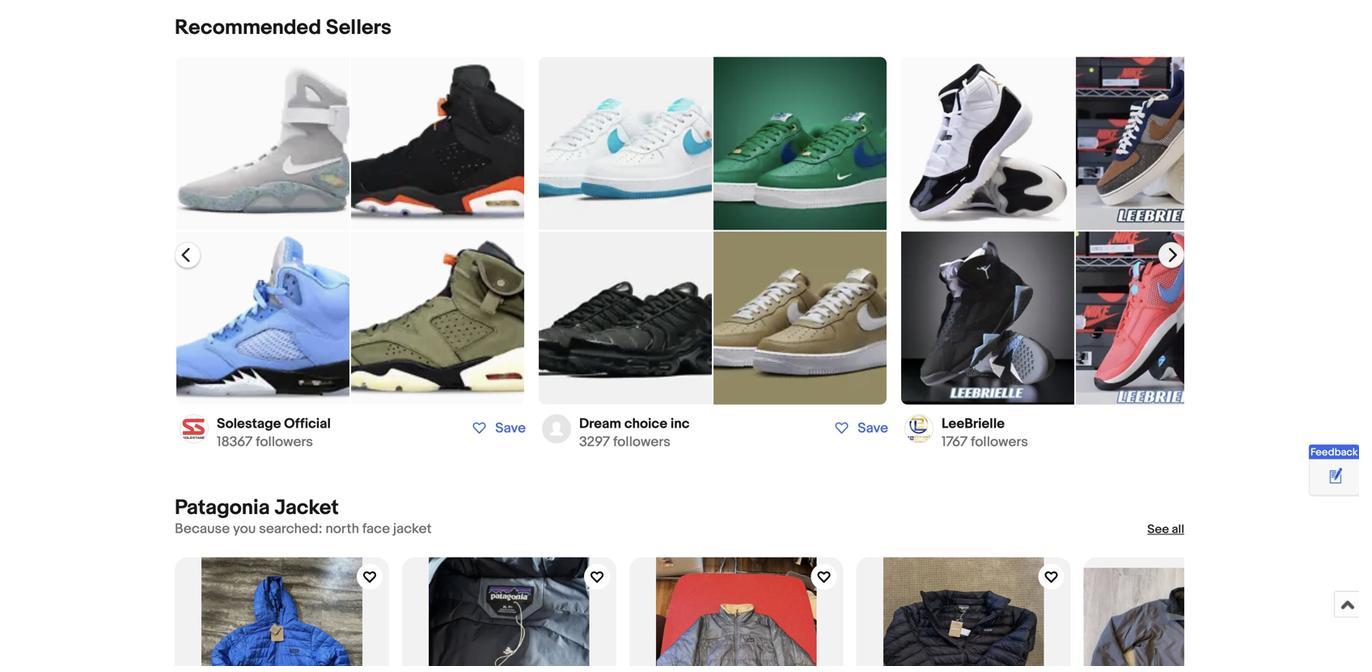 Task type: locate. For each thing, give the bounding box(es) containing it.
followers
[[256, 434, 313, 451], [613, 434, 671, 451], [971, 434, 1028, 451]]

recommended
[[175, 15, 321, 41]]

patagonia
[[175, 496, 270, 521]]

because you searched: north face jacket element
[[175, 521, 432, 538]]

2 followers from the left
[[613, 434, 671, 451]]

followers down official
[[256, 434, 313, 451]]

dream
[[579, 416, 621, 433]]

all
[[1172, 523, 1184, 537]]

you
[[233, 521, 256, 538]]

0 horizontal spatial followers
[[256, 434, 313, 451]]

1 horizontal spatial followers
[[613, 434, 671, 451]]

official
[[284, 416, 331, 433]]

0 horizontal spatial save
[[495, 420, 526, 437]]

1 horizontal spatial save
[[858, 420, 888, 437]]

1 followers from the left
[[256, 434, 313, 451]]

recommended sellers
[[175, 15, 392, 41]]

because
[[175, 521, 230, 538]]

1 save from the left
[[495, 420, 526, 437]]

face
[[362, 521, 390, 538]]

choice
[[624, 416, 667, 433]]

1 horizontal spatial save button
[[826, 420, 893, 438]]

save button
[[464, 420, 531, 438], [826, 420, 893, 438]]

2 save button from the left
[[826, 420, 893, 438]]

leebrielle 1767 followers
[[942, 416, 1028, 451]]

2 save from the left
[[858, 420, 888, 437]]

searched:
[[259, 521, 322, 538]]

jacket
[[393, 521, 432, 538]]

save
[[495, 420, 526, 437], [858, 420, 888, 437]]

1 save button from the left
[[464, 420, 531, 438]]

3297
[[579, 434, 610, 451]]

north
[[326, 521, 359, 538]]

followers down choice
[[613, 434, 671, 451]]

dream choice inc 3297 followers
[[579, 416, 690, 451]]

feedback
[[1311, 447, 1358, 459]]

0 horizontal spatial save button
[[464, 420, 531, 438]]

2 horizontal spatial followers
[[971, 434, 1028, 451]]

followers down 'leebrielle'
[[971, 434, 1028, 451]]

leebrielle
[[942, 416, 1005, 433]]

save button for dream choice inc
[[826, 420, 893, 438]]

3 followers from the left
[[971, 434, 1028, 451]]

solestage official 18367 followers
[[217, 416, 331, 451]]



Task type: vqa. For each thing, say whether or not it's contained in the screenshot.
SAVE to the left
yes



Task type: describe. For each thing, give the bounding box(es) containing it.
patagonia jacket link
[[175, 496, 339, 521]]

solestage
[[217, 416, 281, 433]]

followers inside solestage official 18367 followers
[[256, 434, 313, 451]]

18367
[[217, 434, 253, 451]]

save button for solestage official
[[464, 420, 531, 438]]

followers inside dream choice inc 3297 followers
[[613, 434, 671, 451]]

because you searched: north face jacket
[[175, 521, 432, 538]]

see all
[[1148, 523, 1184, 537]]

save for solestage official
[[495, 420, 526, 437]]

see
[[1148, 523, 1169, 537]]

jacket
[[275, 496, 339, 521]]

sellers
[[326, 15, 392, 41]]

followers inside leebrielle 1767 followers
[[971, 434, 1028, 451]]

inc
[[671, 416, 690, 433]]

patagonia jacket
[[175, 496, 339, 521]]

see all link
[[1148, 522, 1184, 538]]

1767
[[942, 434, 968, 451]]

save for dream choice inc
[[858, 420, 888, 437]]



